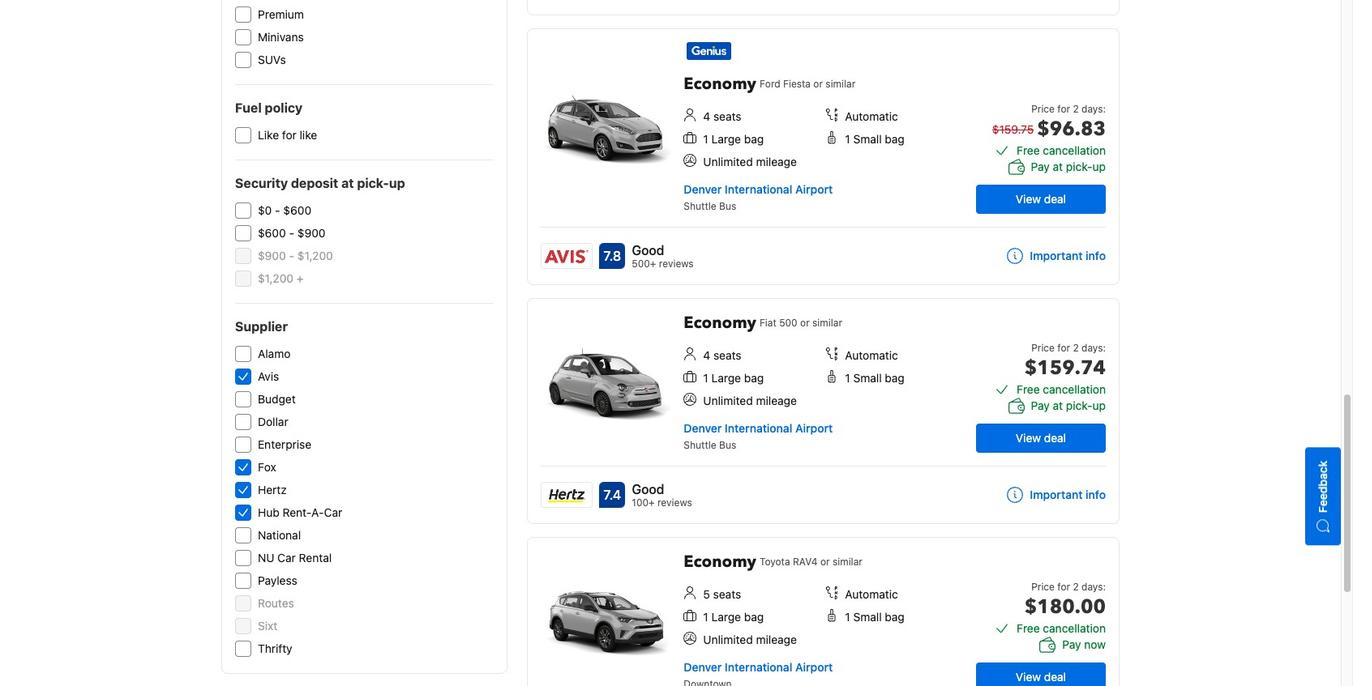 Task type: locate. For each thing, give the bounding box(es) containing it.
for for $159.75
[[1057, 103, 1070, 115]]

2 vertical spatial international
[[725, 661, 792, 675]]

cancellation
[[1043, 144, 1106, 157], [1043, 383, 1106, 396], [1043, 622, 1106, 636]]

free
[[1017, 144, 1040, 157], [1017, 383, 1040, 396], [1017, 622, 1040, 636]]

2 vertical spatial view deal button
[[976, 663, 1106, 687]]

3 denver from the top
[[684, 661, 722, 675]]

1 view from the top
[[1016, 192, 1041, 206]]

seats
[[713, 109, 741, 123], [713, 349, 741, 362], [713, 588, 741, 602]]

2 vertical spatial days:
[[1082, 581, 1106, 593]]

- for $900
[[289, 249, 294, 263]]

days:
[[1082, 103, 1106, 115], [1082, 342, 1106, 354], [1082, 581, 1106, 593]]

3 view deal button from the top
[[976, 663, 1106, 687]]

$900 up $1,200 +
[[258, 249, 286, 263]]

0 vertical spatial important info button
[[1007, 248, 1106, 264]]

pick- down the $159.74
[[1066, 399, 1093, 413]]

price for $159.74
[[1031, 342, 1055, 354]]

good right 7.4 element
[[632, 482, 664, 497]]

2 important from the top
[[1030, 488, 1083, 502]]

1 4 from the top
[[703, 109, 710, 123]]

$900 up $900 - $1,200
[[297, 226, 326, 240]]

shuttle up customer rating 7.4 good element
[[684, 439, 716, 452]]

2 for $159.75
[[1073, 103, 1079, 115]]

price inside price for 2 days: $159.74
[[1031, 342, 1055, 354]]

2 2 from the top
[[1073, 342, 1079, 354]]

enterprise
[[258, 438, 311, 452]]

for
[[1057, 103, 1070, 115], [282, 128, 297, 142], [1057, 342, 1070, 354], [1057, 581, 1070, 593]]

supplied by rc - avis image
[[542, 244, 592, 268]]

3 2 from the top
[[1073, 581, 1079, 593]]

0 vertical spatial pay at pick-up
[[1031, 160, 1106, 174]]

price for $180.00
[[1031, 581, 1055, 593]]

pay at pick-up for $159.74
[[1031, 399, 1106, 413]]

2 deal from the top
[[1044, 431, 1066, 445]]

4 down economy ford fiesta or similar
[[703, 109, 710, 123]]

2 vertical spatial pay
[[1062, 638, 1081, 652]]

pick- down $96.83
[[1066, 160, 1093, 174]]

price for 2 days: $159.75 $96.83
[[992, 103, 1106, 143]]

3 view deal from the top
[[1016, 670, 1066, 684]]

view down the $159.74
[[1016, 431, 1041, 445]]

pay down the $159.74
[[1031, 399, 1050, 413]]

pay at pick-up for $159.75
[[1031, 160, 1106, 174]]

1 vertical spatial denver international airport shuttle bus
[[684, 422, 833, 452]]

3 airport from the top
[[795, 661, 833, 675]]

important
[[1030, 249, 1083, 263], [1030, 488, 1083, 502]]

view deal button
[[976, 185, 1106, 214], [976, 424, 1106, 453], [976, 663, 1106, 687]]

unlimited mileage for economy toyota rav4 or similar
[[703, 633, 797, 647]]

deal down $96.83
[[1044, 192, 1066, 206]]

2 unlimited mileage from the top
[[703, 394, 797, 408]]

0 vertical spatial pay
[[1031, 160, 1050, 174]]

mileage down fiat
[[756, 394, 797, 408]]

2 info from the top
[[1086, 488, 1106, 502]]

1 vertical spatial deal
[[1044, 431, 1066, 445]]

cancellation for $159.75
[[1043, 144, 1106, 157]]

pick-
[[1066, 160, 1093, 174], [357, 176, 389, 191], [1066, 399, 1093, 413]]

like for like
[[258, 128, 317, 142]]

2 denver international airport button from the top
[[684, 422, 833, 435]]

pick- for $159.74
[[1066, 399, 1093, 413]]

$600 up $600 - $900 on the top left
[[283, 203, 311, 217]]

feedback button
[[1305, 448, 1341, 546]]

1 vertical spatial mileage
[[756, 394, 797, 408]]

free cancellation down $96.83
[[1017, 144, 1106, 157]]

denver international airport button for economy fiat 500 or similar
[[684, 422, 833, 435]]

2 airport from the top
[[795, 422, 833, 435]]

- for $600
[[289, 226, 294, 240]]

- down $600 - $900 on the top left
[[289, 249, 294, 263]]

$600
[[283, 203, 311, 217], [258, 226, 286, 240]]

0 vertical spatial important info
[[1030, 249, 1106, 263]]

cancellation up pay now
[[1043, 622, 1106, 636]]

large for economy toyota rav4 or similar
[[711, 610, 741, 624]]

economy fiat 500 or similar
[[684, 312, 842, 334]]

automatic
[[845, 109, 898, 123], [845, 349, 898, 362], [845, 588, 898, 602]]

2 free cancellation from the top
[[1017, 383, 1106, 396]]

reviews inside good 100+ reviews
[[657, 497, 692, 509]]

1 deal from the top
[[1044, 192, 1066, 206]]

1 vertical spatial $1,200
[[258, 272, 294, 285]]

3 free cancellation from the top
[[1017, 622, 1106, 636]]

thrifty
[[258, 642, 292, 656]]

2 vertical spatial denver
[[684, 661, 722, 675]]

for left the like
[[282, 128, 297, 142]]

2 vertical spatial denver international airport button
[[684, 661, 833, 675]]

3 product card group from the top
[[527, 298, 1125, 525]]

1 days: from the top
[[1082, 103, 1106, 115]]

2 denver international airport shuttle bus from the top
[[684, 422, 833, 452]]

pay at pick-up down the $159.74
[[1031, 399, 1106, 413]]

1 important from the top
[[1030, 249, 1083, 263]]

- up $900 - $1,200
[[289, 226, 294, 240]]

3 1 small bag from the top
[[845, 610, 905, 624]]

cancellation for $159.74
[[1043, 383, 1106, 396]]

car right nu
[[277, 551, 296, 565]]

2 vertical spatial automatic
[[845, 588, 898, 602]]

similar for economy ford fiesta or similar
[[826, 78, 856, 90]]

2 vertical spatial airport
[[795, 661, 833, 675]]

denver up customer rating 7.4 good element
[[684, 422, 722, 435]]

$1,200 left the +
[[258, 272, 294, 285]]

0 vertical spatial up
[[1093, 160, 1106, 174]]

1 vertical spatial shuttle
[[684, 439, 716, 452]]

1 vertical spatial 4
[[703, 349, 710, 362]]

$1,200 up the +
[[297, 249, 333, 263]]

1 vertical spatial automatic
[[845, 349, 898, 362]]

0 vertical spatial free cancellation
[[1017, 144, 1106, 157]]

3 price from the top
[[1031, 581, 1055, 593]]

view
[[1016, 192, 1041, 206], [1016, 431, 1041, 445], [1016, 670, 1041, 684]]

1 vertical spatial or
[[800, 317, 810, 329]]

2 unlimited from the top
[[703, 394, 753, 408]]

2 vertical spatial 1 small bag
[[845, 610, 905, 624]]

2 vertical spatial seats
[[713, 588, 741, 602]]

view deal
[[1016, 192, 1066, 206], [1016, 431, 1066, 445], [1016, 670, 1066, 684]]

3 unlimited from the top
[[703, 633, 753, 647]]

product card group containing $159.74
[[527, 298, 1125, 525]]

1 2 from the top
[[1073, 103, 1079, 115]]

3 international from the top
[[725, 661, 792, 675]]

or inside economy fiat 500 or similar
[[800, 317, 810, 329]]

unlimited mileage up denver international airport
[[703, 633, 797, 647]]

reviews inside good 500+ reviews
[[659, 258, 694, 270]]

3 view from the top
[[1016, 670, 1041, 684]]

deal for $159.75
[[1044, 192, 1066, 206]]

price
[[1031, 103, 1055, 115], [1031, 342, 1055, 354], [1031, 581, 1055, 593]]

3 automatic from the top
[[845, 588, 898, 602]]

1 cancellation from the top
[[1043, 144, 1106, 157]]

3 unlimited mileage from the top
[[703, 633, 797, 647]]

3 mileage from the top
[[756, 633, 797, 647]]

fuel
[[235, 101, 262, 115]]

3 deal from the top
[[1044, 670, 1066, 684]]

mileage up denver international airport
[[756, 633, 797, 647]]

mileage
[[756, 155, 797, 169], [756, 394, 797, 408], [756, 633, 797, 647]]

customer rating 7.8 good element
[[632, 241, 694, 260]]

mileage down ford on the right
[[756, 155, 797, 169]]

for up '$180.00'
[[1057, 581, 1070, 593]]

for up the $159.74
[[1057, 342, 1070, 354]]

airport for 1st denver international airport "button" from the top
[[795, 182, 833, 196]]

2 view deal from the top
[[1016, 431, 1066, 445]]

7.8
[[604, 249, 621, 263]]

2 vertical spatial 1 large bag
[[703, 610, 764, 624]]

important info button
[[1007, 248, 1106, 264], [1007, 487, 1106, 503]]

free down '$180.00'
[[1017, 622, 1040, 636]]

2 seats from the top
[[713, 349, 741, 362]]

unlimited mileage for economy fiat 500 or similar
[[703, 394, 797, 408]]

0 vertical spatial pick-
[[1066, 160, 1093, 174]]

car right rent-
[[324, 506, 342, 520]]

seats down economy ford fiesta or similar
[[713, 109, 741, 123]]

2 inside price for 2 days: $180.00
[[1073, 581, 1079, 593]]

days: inside price for 2 days: $159.74
[[1082, 342, 1106, 354]]

or right rav4
[[820, 556, 830, 568]]

or right 500
[[800, 317, 810, 329]]

0 vertical spatial important
[[1030, 249, 1083, 263]]

pay down price for 2 days: $159.75 $96.83
[[1031, 160, 1050, 174]]

hub rent-a-car
[[258, 506, 342, 520]]

for inside price for 2 days: $159.74
[[1057, 342, 1070, 354]]

important for second important info button from the top of the page
[[1030, 488, 1083, 502]]

pay for $180.00
[[1062, 638, 1081, 652]]

1 vertical spatial view deal
[[1016, 431, 1066, 445]]

at down the $159.74
[[1053, 399, 1063, 413]]

economy up 5 seats
[[684, 551, 756, 573]]

1 free from the top
[[1017, 144, 1040, 157]]

view deal for $180.00
[[1016, 670, 1066, 684]]

0 horizontal spatial car
[[277, 551, 296, 565]]

0 vertical spatial info
[[1086, 249, 1106, 263]]

price for 2 days: $180.00
[[1025, 581, 1106, 621]]

1 pay at pick-up from the top
[[1031, 160, 1106, 174]]

1 vertical spatial days:
[[1082, 342, 1106, 354]]

3 1 large bag from the top
[[703, 610, 764, 624]]

1 vertical spatial important info
[[1030, 488, 1106, 502]]

0 vertical spatial 4
[[703, 109, 710, 123]]

2 vertical spatial small
[[853, 610, 882, 624]]

good right 7.8 element
[[632, 243, 664, 258]]

1 automatic from the top
[[845, 109, 898, 123]]

days: inside price for 2 days: $180.00
[[1082, 581, 1106, 593]]

or right fiesta
[[813, 78, 823, 90]]

2 up $96.83
[[1073, 103, 1079, 115]]

economy left ford on the right
[[684, 73, 756, 95]]

unlimited mileage
[[703, 155, 797, 169], [703, 394, 797, 408], [703, 633, 797, 647]]

3 cancellation from the top
[[1043, 622, 1106, 636]]

shuttle
[[684, 200, 716, 212], [684, 439, 716, 452]]

1
[[703, 132, 708, 146], [845, 132, 850, 146], [703, 371, 708, 385], [845, 371, 850, 385], [703, 610, 708, 624], [845, 610, 850, 624]]

free cancellation
[[1017, 144, 1106, 157], [1017, 383, 1106, 396], [1017, 622, 1106, 636]]

500+
[[632, 258, 656, 270]]

1 vertical spatial important info button
[[1007, 487, 1106, 503]]

or for economy fiat 500 or similar
[[800, 317, 810, 329]]

pick- right deposit
[[357, 176, 389, 191]]

product card group
[[527, 0, 1120, 15], [527, 28, 1125, 285], [527, 298, 1125, 525], [527, 538, 1120, 687]]

deal down the $159.74
[[1044, 431, 1066, 445]]

mileage for economy toyota rav4 or similar
[[756, 633, 797, 647]]

4
[[703, 109, 710, 123], [703, 349, 710, 362]]

- right $0
[[275, 203, 280, 217]]

view for $159.74
[[1016, 431, 1041, 445]]

2 economy from the top
[[684, 312, 756, 334]]

2 small from the top
[[853, 371, 882, 385]]

0 vertical spatial or
[[813, 78, 823, 90]]

0 vertical spatial view
[[1016, 192, 1041, 206]]

$600 down $0
[[258, 226, 286, 240]]

good
[[632, 243, 664, 258], [632, 482, 664, 497]]

0 vertical spatial international
[[725, 182, 792, 196]]

2 up '$180.00'
[[1073, 581, 1079, 593]]

nu car rental
[[258, 551, 332, 565]]

denver
[[684, 182, 722, 196], [684, 422, 722, 435], [684, 661, 722, 675]]

1 important info button from the top
[[1007, 248, 1106, 264]]

denver down 5 on the bottom of page
[[684, 661, 722, 675]]

hub
[[258, 506, 279, 520]]

large down economy fiat 500 or similar
[[711, 371, 741, 385]]

0 vertical spatial small
[[853, 132, 882, 146]]

cancellation down the $159.74
[[1043, 383, 1106, 396]]

1 vertical spatial denver international airport button
[[684, 422, 833, 435]]

1 large bag for economy fiat 500 or similar
[[703, 371, 764, 385]]

economy
[[684, 73, 756, 95], [684, 312, 756, 334], [684, 551, 756, 573]]

1 vertical spatial view
[[1016, 431, 1041, 445]]

large down 5 seats
[[711, 610, 741, 624]]

info
[[1086, 249, 1106, 263], [1086, 488, 1106, 502]]

0 vertical spatial days:
[[1082, 103, 1106, 115]]

bus for 1st denver international airport "button" from the top
[[719, 200, 736, 212]]

view deal down $159.75
[[1016, 192, 1066, 206]]

similar right fiesta
[[826, 78, 856, 90]]

automatic for economy toyota rav4 or similar
[[845, 588, 898, 602]]

fuel policy
[[235, 101, 303, 115]]

0 vertical spatial 4 seats
[[703, 109, 741, 123]]

500
[[779, 317, 798, 329]]

0 vertical spatial 1 large bag
[[703, 132, 764, 146]]

product card group containing $96.83
[[527, 28, 1125, 285]]

good for 7.8
[[632, 243, 664, 258]]

small
[[853, 132, 882, 146], [853, 371, 882, 385], [853, 610, 882, 624]]

0 vertical spatial 2
[[1073, 103, 1079, 115]]

2 vertical spatial economy
[[684, 551, 756, 573]]

denver international airport button
[[684, 182, 833, 196], [684, 422, 833, 435], [684, 661, 833, 675]]

days: inside price for 2 days: $159.75 $96.83
[[1082, 103, 1106, 115]]

for up $96.83
[[1057, 103, 1070, 115]]

2 1 small bag from the top
[[845, 371, 905, 385]]

4 seats down economy fiat 500 or similar
[[703, 349, 741, 362]]

1 large bag down economy ford fiesta or similar
[[703, 132, 764, 146]]

0 vertical spatial view deal button
[[976, 185, 1106, 214]]

2 vertical spatial 2
[[1073, 581, 1079, 593]]

2 1 large bag from the top
[[703, 371, 764, 385]]

1 vertical spatial important
[[1030, 488, 1083, 502]]

economy for economy toyota rav4 or similar
[[684, 551, 756, 573]]

free cancellation down '$180.00'
[[1017, 622, 1106, 636]]

days: up the $159.74
[[1082, 342, 1106, 354]]

price up $96.83
[[1031, 103, 1055, 115]]

1 good from the top
[[632, 243, 664, 258]]

premium
[[258, 7, 304, 21]]

0 vertical spatial good
[[632, 243, 664, 258]]

1 vertical spatial similar
[[812, 317, 842, 329]]

3 large from the top
[[711, 610, 741, 624]]

seats for economy fiat 500 or similar
[[713, 349, 741, 362]]

similar right rav4
[[833, 556, 862, 568]]

2 vertical spatial price
[[1031, 581, 1055, 593]]

pick- for $159.75
[[1066, 160, 1093, 174]]

2 4 seats from the top
[[703, 349, 741, 362]]

1 important info from the top
[[1030, 249, 1106, 263]]

price up the $159.74
[[1031, 342, 1055, 354]]

0 vertical spatial large
[[711, 132, 741, 146]]

view deal button down pay now
[[976, 663, 1106, 687]]

$96.83
[[1037, 116, 1106, 143]]

1 vertical spatial pay
[[1031, 399, 1050, 413]]

2 vertical spatial view
[[1016, 670, 1041, 684]]

1 shuttle from the top
[[684, 200, 716, 212]]

free cancellation for $159.75
[[1017, 144, 1106, 157]]

2 inside price for 2 days: $159.75 $96.83
[[1073, 103, 1079, 115]]

2 large from the top
[[711, 371, 741, 385]]

2 days: from the top
[[1082, 342, 1106, 354]]

2 denver from the top
[[684, 422, 722, 435]]

1 vertical spatial -
[[289, 226, 294, 240]]

1 free cancellation from the top
[[1017, 144, 1106, 157]]

denver international airport shuttle bus
[[684, 182, 833, 212], [684, 422, 833, 452]]

2 view from the top
[[1016, 431, 1041, 445]]

1 4 seats from the top
[[703, 109, 741, 123]]

unlimited
[[703, 155, 753, 169], [703, 394, 753, 408], [703, 633, 753, 647]]

or for economy toyota rav4 or similar
[[820, 556, 830, 568]]

1 unlimited mileage from the top
[[703, 155, 797, 169]]

similar right 500
[[812, 317, 842, 329]]

airport
[[795, 182, 833, 196], [795, 422, 833, 435], [795, 661, 833, 675]]

1 vertical spatial price
[[1031, 342, 1055, 354]]

3 economy from the top
[[684, 551, 756, 573]]

unlimited mileage down economy ford fiesta or similar
[[703, 155, 797, 169]]

1 vertical spatial unlimited
[[703, 394, 753, 408]]

$1,200
[[297, 249, 333, 263], [258, 272, 294, 285]]

1 view deal button from the top
[[976, 185, 1106, 214]]

3 seats from the top
[[713, 588, 741, 602]]

deal for $180.00
[[1044, 670, 1066, 684]]

at right deposit
[[341, 176, 354, 191]]

1 product card group from the top
[[527, 0, 1120, 15]]

2 vertical spatial pick-
[[1066, 399, 1093, 413]]

large down economy ford fiesta or similar
[[711, 132, 741, 146]]

up for $159.74
[[1093, 399, 1106, 413]]

1 large bag down 5 seats
[[703, 610, 764, 624]]

2 price from the top
[[1031, 342, 1055, 354]]

$900
[[297, 226, 326, 240], [258, 249, 286, 263]]

1 vertical spatial economy
[[684, 312, 756, 334]]

rent-
[[283, 506, 311, 520]]

good inside good 100+ reviews
[[632, 482, 664, 497]]

for inside price for 2 days: $159.75 $96.83
[[1057, 103, 1070, 115]]

important info
[[1030, 249, 1106, 263], [1030, 488, 1106, 502]]

seats right 5 on the bottom of page
[[713, 588, 741, 602]]

1 vertical spatial denver
[[684, 422, 722, 435]]

mileage for economy fiat 500 or similar
[[756, 394, 797, 408]]

similar for economy fiat 500 or similar
[[812, 317, 842, 329]]

or for economy ford fiesta or similar
[[813, 78, 823, 90]]

2 up the $159.74
[[1073, 342, 1079, 354]]

view deal button for $159.75
[[976, 185, 1106, 214]]

1 economy from the top
[[684, 73, 756, 95]]

2 free from the top
[[1017, 383, 1040, 396]]

fiat
[[760, 317, 777, 329]]

1 vertical spatial unlimited mileage
[[703, 394, 797, 408]]

price for $159.75
[[1031, 103, 1055, 115]]

0 vertical spatial deal
[[1044, 192, 1066, 206]]

view down '$180.00'
[[1016, 670, 1041, 684]]

1 bus from the top
[[719, 200, 736, 212]]

2 inside price for 2 days: $159.74
[[1073, 342, 1079, 354]]

free down $159.75
[[1017, 144, 1040, 157]]

2 important info from the top
[[1030, 488, 1106, 502]]

similar inside economy toyota rav4 or similar
[[833, 556, 862, 568]]

1 vertical spatial 1 large bag
[[703, 371, 764, 385]]

cancellation down $96.83
[[1043, 144, 1106, 157]]

at
[[1053, 160, 1063, 174], [341, 176, 354, 191], [1053, 399, 1063, 413]]

price inside price for 2 days: $159.75 $96.83
[[1031, 103, 1055, 115]]

0 vertical spatial at
[[1053, 160, 1063, 174]]

4 seats down economy ford fiesta or similar
[[703, 109, 741, 123]]

important for first important info button from the top of the page
[[1030, 249, 1083, 263]]

view deal button for $180.00
[[976, 663, 1106, 687]]

view deal down pay now
[[1016, 670, 1066, 684]]

2 bus from the top
[[719, 439, 736, 452]]

1 vertical spatial pay at pick-up
[[1031, 399, 1106, 413]]

3 denver international airport button from the top
[[684, 661, 833, 675]]

or inside economy ford fiesta or similar
[[813, 78, 823, 90]]

free down the $159.74
[[1017, 383, 1040, 396]]

good for 7.4
[[632, 482, 664, 497]]

0 vertical spatial price
[[1031, 103, 1055, 115]]

2 4 from the top
[[703, 349, 710, 362]]

0 vertical spatial unlimited
[[703, 155, 753, 169]]

0 vertical spatial bus
[[719, 200, 736, 212]]

free for $180.00
[[1017, 622, 1040, 636]]

at down $96.83
[[1053, 160, 1063, 174]]

1 large bag
[[703, 132, 764, 146], [703, 371, 764, 385], [703, 610, 764, 624]]

for inside price for 2 days: $180.00
[[1057, 581, 1070, 593]]

1 horizontal spatial $1,200
[[297, 249, 333, 263]]

0 vertical spatial mileage
[[756, 155, 797, 169]]

1 price from the top
[[1031, 103, 1055, 115]]

up
[[1093, 160, 1106, 174], [389, 176, 405, 191], [1093, 399, 1106, 413]]

4 product card group from the top
[[527, 538, 1120, 687]]

3 small from the top
[[853, 610, 882, 624]]

$900 - $1,200
[[258, 249, 333, 263]]

deposit
[[291, 176, 338, 191]]

days: up '$180.00'
[[1082, 581, 1106, 593]]

pay
[[1031, 160, 1050, 174], [1031, 399, 1050, 413], [1062, 638, 1081, 652]]

1 small bag
[[845, 132, 905, 146], [845, 371, 905, 385], [845, 610, 905, 624]]

2 automatic from the top
[[845, 349, 898, 362]]

1 vertical spatial free
[[1017, 383, 1040, 396]]

national
[[258, 529, 301, 542]]

0 vertical spatial free
[[1017, 144, 1040, 157]]

1 view deal from the top
[[1016, 192, 1066, 206]]

2 mileage from the top
[[756, 394, 797, 408]]

0 vertical spatial automatic
[[845, 109, 898, 123]]

3 free from the top
[[1017, 622, 1040, 636]]

2 cancellation from the top
[[1043, 383, 1106, 396]]

price up '$180.00'
[[1031, 581, 1055, 593]]

1 vertical spatial free cancellation
[[1017, 383, 1106, 396]]

seats down economy fiat 500 or similar
[[713, 349, 741, 362]]

+
[[297, 272, 304, 285]]

2 vertical spatial mileage
[[756, 633, 797, 647]]

0 vertical spatial unlimited mileage
[[703, 155, 797, 169]]

pay at pick-up down $96.83
[[1031, 160, 1106, 174]]

4 seats
[[703, 109, 741, 123], [703, 349, 741, 362]]

1 seats from the top
[[713, 109, 741, 123]]

similar inside economy fiat 500 or similar
[[812, 317, 842, 329]]

1 vertical spatial 4 seats
[[703, 349, 741, 362]]

like
[[300, 128, 317, 142]]

1 vertical spatial info
[[1086, 488, 1106, 502]]

0 vertical spatial reviews
[[659, 258, 694, 270]]

0 vertical spatial denver international airport button
[[684, 182, 833, 196]]

avis
[[258, 370, 279, 383]]

1 denver international airport shuttle bus from the top
[[684, 182, 833, 212]]

days: for $159.75
[[1082, 103, 1106, 115]]

2 vertical spatial view deal
[[1016, 670, 1066, 684]]

2 pay at pick-up from the top
[[1031, 399, 1106, 413]]

0 vertical spatial 1 small bag
[[845, 132, 905, 146]]

pay at pick-up
[[1031, 160, 1106, 174], [1031, 399, 1106, 413]]

1 horizontal spatial car
[[324, 506, 342, 520]]

economy for economy ford fiesta or similar
[[684, 73, 756, 95]]

2 good from the top
[[632, 482, 664, 497]]

1 airport from the top
[[795, 182, 833, 196]]

up for $159.75
[[1093, 160, 1106, 174]]

pay left now
[[1062, 638, 1081, 652]]

0 vertical spatial similar
[[826, 78, 856, 90]]

for for $180.00
[[1057, 581, 1070, 593]]

toyota
[[760, 556, 790, 568]]

economy ford fiesta or similar
[[684, 73, 856, 95]]

good inside good 500+ reviews
[[632, 243, 664, 258]]

price inside price for 2 days: $180.00
[[1031, 581, 1055, 593]]

2 product card group from the top
[[527, 28, 1125, 285]]

economy left fiat
[[684, 312, 756, 334]]

deal down pay now
[[1044, 670, 1066, 684]]

0 vertical spatial -
[[275, 203, 280, 217]]

bus
[[719, 200, 736, 212], [719, 439, 736, 452]]

2 vertical spatial -
[[289, 249, 294, 263]]

1 large bag for economy toyota rav4 or similar
[[703, 610, 764, 624]]

3 days: from the top
[[1082, 581, 1106, 593]]

fox
[[258, 461, 276, 474]]

days: up $96.83
[[1082, 103, 1106, 115]]

reviews right 100+
[[657, 497, 692, 509]]

similar inside economy ford fiesta or similar
[[826, 78, 856, 90]]

customer rating 7.4 good element
[[632, 480, 692, 499]]

deal
[[1044, 192, 1066, 206], [1044, 431, 1066, 445], [1044, 670, 1066, 684]]

2 vertical spatial free cancellation
[[1017, 622, 1106, 636]]

similar for economy toyota rav4 or similar
[[833, 556, 862, 568]]

0 vertical spatial denver
[[684, 182, 722, 196]]

1 small bag for economy toyota rav4 or similar
[[845, 610, 905, 624]]

or inside economy toyota rav4 or similar
[[820, 556, 830, 568]]

view deal for $159.75
[[1016, 192, 1066, 206]]

or
[[813, 78, 823, 90], [800, 317, 810, 329], [820, 556, 830, 568]]

shuttle up customer rating 7.8 good element
[[684, 200, 716, 212]]

1 denver from the top
[[684, 182, 722, 196]]

2
[[1073, 103, 1079, 115], [1073, 342, 1079, 354], [1073, 581, 1079, 593]]

rav4
[[793, 556, 818, 568]]

unlimited mileage down economy fiat 500 or similar
[[703, 394, 797, 408]]

4 down economy fiat 500 or similar
[[703, 349, 710, 362]]

view deal down the $159.74
[[1016, 431, 1066, 445]]

2 for $180.00
[[1073, 581, 1079, 593]]

2 vertical spatial at
[[1053, 399, 1063, 413]]

2 shuttle from the top
[[684, 439, 716, 452]]

ford
[[760, 78, 780, 90]]

view down $159.75
[[1016, 192, 1041, 206]]

free cancellation down the $159.74
[[1017, 383, 1106, 396]]

2 view deal button from the top
[[976, 424, 1106, 453]]

1 large bag down economy fiat 500 or similar
[[703, 371, 764, 385]]

shuttle for 1st denver international airport "button" from the top
[[684, 200, 716, 212]]

view deal button down the $159.74
[[976, 424, 1106, 453]]

1 vertical spatial view deal button
[[976, 424, 1106, 453]]

reviews right 500+
[[659, 258, 694, 270]]

1 vertical spatial airport
[[795, 422, 833, 435]]

denver up customer rating 7.8 good element
[[684, 182, 722, 196]]

view deal button down $159.75
[[976, 185, 1106, 214]]

0 vertical spatial denver international airport shuttle bus
[[684, 182, 833, 212]]



Task type: describe. For each thing, give the bounding box(es) containing it.
7.4 element
[[599, 482, 625, 508]]

1 vertical spatial $900
[[258, 249, 286, 263]]

good 100+ reviews
[[632, 482, 692, 509]]

view deal for $159.74
[[1016, 431, 1066, 445]]

small for economy fiat 500 or similar
[[853, 371, 882, 385]]

$600 - $900
[[258, 226, 326, 240]]

bus for denver international airport "button" related to economy fiat 500 or similar
[[719, 439, 736, 452]]

product card group containing $180.00
[[527, 538, 1120, 687]]

free for $159.74
[[1017, 383, 1040, 396]]

7.8 element
[[599, 243, 625, 269]]

suvs
[[258, 53, 286, 66]]

hertz
[[258, 483, 287, 497]]

1 info from the top
[[1086, 249, 1106, 263]]

fiesta
[[783, 78, 811, 90]]

economy toyota rav4 or similar
[[684, 551, 862, 573]]

seats for economy toyota rav4 or similar
[[713, 588, 741, 602]]

sixt
[[258, 619, 277, 633]]

economy for economy fiat 500 or similar
[[684, 312, 756, 334]]

1 unlimited from the top
[[703, 155, 753, 169]]

2 international from the top
[[725, 422, 792, 435]]

5 seats
[[703, 588, 741, 602]]

$1,200 +
[[258, 272, 304, 285]]

rental
[[299, 551, 332, 565]]

$0
[[258, 203, 272, 217]]

shuttle for denver international airport "button" related to economy fiat 500 or similar
[[684, 439, 716, 452]]

automatic for economy fiat 500 or similar
[[845, 349, 898, 362]]

at for $159.75
[[1053, 160, 1063, 174]]

1 small bag for economy fiat 500 or similar
[[845, 371, 905, 385]]

0 horizontal spatial $1,200
[[258, 272, 294, 285]]

100+
[[632, 497, 655, 509]]

$0 - $600
[[258, 203, 311, 217]]

for for $159.74
[[1057, 342, 1070, 354]]

1 small from the top
[[853, 132, 882, 146]]

routes
[[258, 597, 294, 610]]

denver international airport button for economy toyota rav4 or similar
[[684, 661, 833, 675]]

dollar
[[258, 415, 288, 429]]

supplied by hertz image
[[542, 483, 592, 508]]

view for $180.00
[[1016, 670, 1041, 684]]

cancellation for $180.00
[[1043, 622, 1106, 636]]

feedback
[[1316, 461, 1330, 514]]

unlimited for economy toyota rav4 or similar
[[703, 633, 753, 647]]

reviews for 7.8
[[659, 258, 694, 270]]

nu
[[258, 551, 274, 565]]

7.4
[[604, 488, 621, 503]]

denver for 1st denver international airport "button" from the top
[[684, 182, 722, 196]]

2 important info button from the top
[[1007, 487, 1106, 503]]

1 vertical spatial pick-
[[357, 176, 389, 191]]

now
[[1084, 638, 1106, 652]]

denver international airport
[[684, 661, 833, 675]]

5
[[703, 588, 710, 602]]

security deposit at pick-up
[[235, 176, 405, 191]]

price for 2 days: $159.74
[[1025, 342, 1106, 382]]

0 vertical spatial car
[[324, 506, 342, 520]]

1 large from the top
[[711, 132, 741, 146]]

days: for $180.00
[[1082, 581, 1106, 593]]

pay for $159.74
[[1031, 399, 1050, 413]]

pay now
[[1062, 638, 1106, 652]]

small for economy toyota rav4 or similar
[[853, 610, 882, 624]]

like
[[258, 128, 279, 142]]

1 international from the top
[[725, 182, 792, 196]]

1 1 large bag from the top
[[703, 132, 764, 146]]

supplier
[[235, 319, 288, 334]]

alamo
[[258, 347, 291, 361]]

$180.00
[[1025, 594, 1106, 621]]

pay for $159.75
[[1031, 160, 1050, 174]]

0 vertical spatial $1,200
[[297, 249, 333, 263]]

payless
[[258, 574, 297, 588]]

1 vertical spatial $600
[[258, 226, 286, 240]]

0 vertical spatial $600
[[283, 203, 311, 217]]

1 vertical spatial car
[[277, 551, 296, 565]]

free cancellation for $159.74
[[1017, 383, 1106, 396]]

good 500+ reviews
[[632, 243, 694, 270]]

days: for $159.74
[[1082, 342, 1106, 354]]

important info for first important info button from the top of the page
[[1030, 249, 1106, 263]]

a-
[[311, 506, 324, 520]]

airport for denver international airport "button" related to economy fiat 500 or similar
[[795, 422, 833, 435]]

1 horizontal spatial $900
[[297, 226, 326, 240]]

2 for $159.74
[[1073, 342, 1079, 354]]

free cancellation for $180.00
[[1017, 622, 1106, 636]]

reviews for 7.4
[[657, 497, 692, 509]]

$159.74
[[1025, 355, 1106, 382]]

view for $159.75
[[1016, 192, 1041, 206]]

deal for $159.74
[[1044, 431, 1066, 445]]

1 vertical spatial at
[[341, 176, 354, 191]]

at for $159.74
[[1053, 399, 1063, 413]]

large for economy fiat 500 or similar
[[711, 371, 741, 385]]

free for $159.75
[[1017, 144, 1040, 157]]

denver inside "button"
[[684, 661, 722, 675]]

airport inside "button"
[[795, 661, 833, 675]]

1 1 small bag from the top
[[845, 132, 905, 146]]

unlimited for economy fiat 500 or similar
[[703, 394, 753, 408]]

budget
[[258, 392, 296, 406]]

minivans
[[258, 30, 304, 44]]

denver for denver international airport "button" related to economy fiat 500 or similar
[[684, 422, 722, 435]]

important info for second important info button from the top of the page
[[1030, 488, 1106, 502]]

1 denver international airport button from the top
[[684, 182, 833, 196]]

view deal button for $159.74
[[976, 424, 1106, 453]]

$159.75
[[992, 122, 1034, 136]]

security
[[235, 176, 288, 191]]

policy
[[265, 101, 303, 115]]

1 vertical spatial up
[[389, 176, 405, 191]]

1 mileage from the top
[[756, 155, 797, 169]]

- for $0
[[275, 203, 280, 217]]



Task type: vqa. For each thing, say whether or not it's contained in the screenshot.
similar
yes



